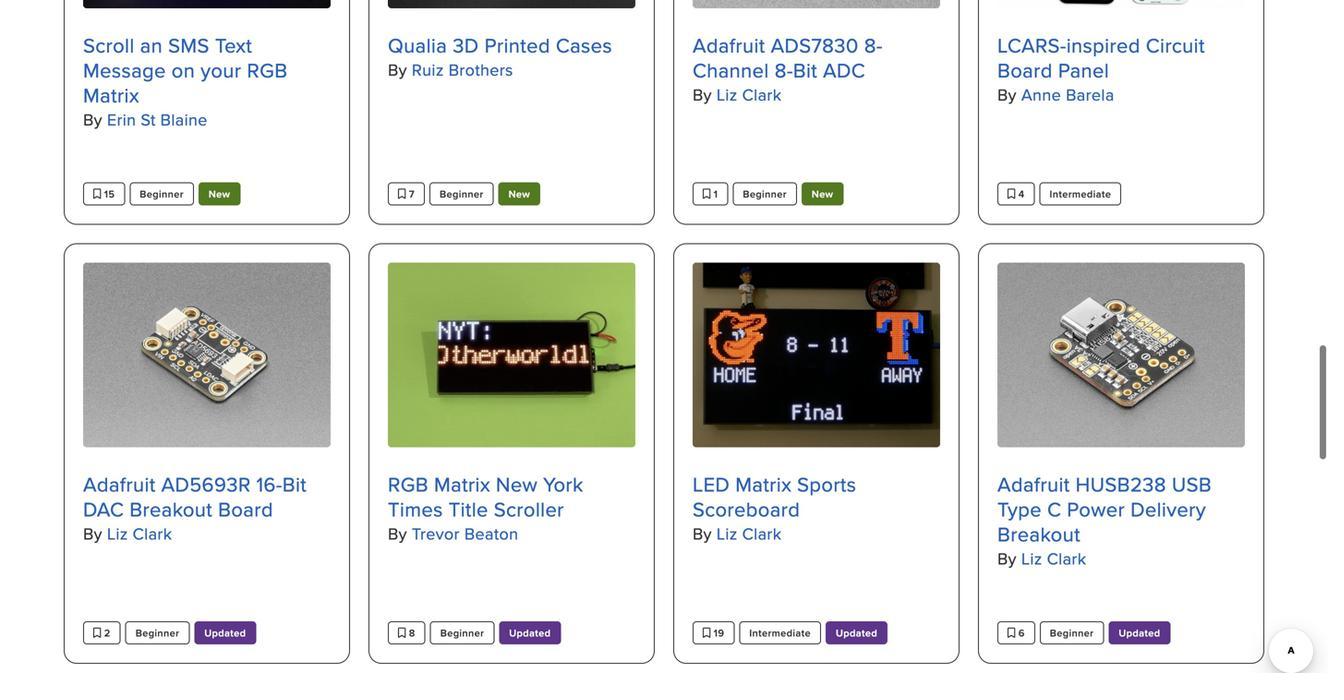 Task type: vqa. For each thing, say whether or not it's contained in the screenshot.


Task type: locate. For each thing, give the bounding box(es) containing it.
by inside qualia 3d printed cases by ruiz brothers
[[388, 58, 407, 81]]

bit right ad5693r
[[283, 471, 307, 499]]

title
[[449, 496, 489, 524]]

ad5693r
[[161, 471, 251, 499]]

matrix left st
[[83, 81, 139, 110]]

bit left adc
[[794, 56, 818, 85]]

15
[[101, 187, 115, 201]]

liz clark link for dac
[[107, 522, 172, 546]]

new
[[209, 187, 230, 201], [509, 187, 530, 201], [812, 187, 834, 201], [496, 471, 538, 499]]

clark inside the adafruit ads7830 8- channel 8-bit adc by liz clark
[[743, 83, 782, 106]]

by
[[388, 58, 407, 81], [693, 83, 712, 106], [998, 83, 1017, 106], [83, 108, 102, 131], [83, 522, 102, 546], [388, 522, 407, 546], [693, 522, 712, 546], [998, 547, 1017, 571]]

2 horizontal spatial matrix
[[736, 471, 792, 499]]

scroller
[[494, 496, 564, 524]]

1 horizontal spatial adafruit
[[693, 31, 766, 60]]

1 horizontal spatial breakout
[[998, 520, 1081, 549]]

rgb up trevor
[[388, 471, 429, 499]]

anne barela link
[[1022, 83, 1115, 106]]

1
[[711, 187, 718, 201]]

matrix inside rgb matrix new york times title scroller by trevor beaton
[[434, 471, 491, 499]]

liz
[[717, 83, 738, 106], [107, 522, 128, 546], [717, 522, 738, 546], [1022, 547, 1043, 571]]

scroll
[[83, 31, 135, 60]]

beginner right 1
[[743, 187, 787, 201]]

intermediate right 4
[[1050, 187, 1112, 201]]

1 horizontal spatial bit
[[794, 56, 818, 85]]

1 vertical spatial bit
[[283, 471, 307, 499]]

by inside adafruit husb238 usb type c power delivery breakout by liz clark
[[998, 547, 1017, 571]]

qualia 3d printed cases link
[[388, 31, 636, 60]]

1 horizontal spatial rgb
[[388, 471, 429, 499]]

beginner right 7
[[440, 187, 484, 201]]

erin
[[107, 108, 136, 131]]

scroll an sms text message on your rgb matrix by erin st blaine
[[83, 31, 288, 131]]

beginner for bit
[[743, 187, 787, 201]]

clark inside adafruit ad5693r 16-bit dac breakout board by liz clark
[[133, 522, 172, 546]]

adafruit for c
[[998, 471, 1071, 499]]

adafruit left "husb238"
[[998, 471, 1071, 499]]

adafruit husb238 usb type c power delivery breakout link
[[998, 471, 1246, 549]]

rgb
[[247, 56, 288, 85], [388, 471, 429, 499]]

8- right channel
[[775, 56, 794, 85]]

updated
[[204, 626, 246, 641], [509, 626, 551, 641], [836, 626, 878, 641], [1119, 626, 1161, 641]]

beginner for title
[[441, 626, 484, 641]]

liz clark link down led
[[717, 522, 782, 546]]

power
[[1068, 496, 1126, 524]]

ruiz brothers link
[[412, 58, 514, 81]]

liz inside adafruit ad5693r 16-bit dac breakout board by liz clark
[[107, 522, 128, 546]]

adafruit husb238 usb type c power delivery breakout by liz clark
[[998, 471, 1212, 571]]

board
[[998, 56, 1053, 85], [218, 496, 273, 524]]

updated for delivery
[[1119, 626, 1161, 641]]

1 vertical spatial rgb
[[388, 471, 429, 499]]

0 horizontal spatial rgb
[[247, 56, 288, 85]]

beginner for breakout
[[136, 626, 180, 641]]

8-
[[865, 31, 883, 60], [775, 56, 794, 85]]

lcars-
[[998, 31, 1067, 60]]

printed
[[485, 31, 551, 60]]

4
[[1016, 187, 1025, 201]]

bit inside the adafruit ads7830 8- channel 8-bit adc by liz clark
[[794, 56, 818, 85]]

beginner right 6
[[1050, 626, 1094, 641]]

adafruit ad5693r 16-bit dac breakout board by liz clark
[[83, 471, 307, 546]]

lcars-inspired circuit board panel by anne barela
[[998, 31, 1206, 106]]

message
[[83, 56, 166, 85]]

liz clark link down ads7830
[[717, 83, 782, 106]]

ruiz
[[412, 58, 444, 81]]

matrix right led
[[736, 471, 792, 499]]

2 updated from the left
[[509, 626, 551, 641]]

your
[[201, 56, 242, 85]]

0 vertical spatial intermediate
[[1050, 187, 1112, 201]]

intermediate right 19
[[750, 626, 811, 641]]

adafruit
[[693, 31, 766, 60], [83, 471, 156, 499], [998, 471, 1071, 499]]

8
[[406, 626, 416, 641]]

sms
[[168, 31, 210, 60]]

0 horizontal spatial matrix
[[83, 81, 139, 110]]

adc
[[823, 56, 866, 85]]

adafruit ads7830 8- channel 8-bit adc by liz clark
[[693, 31, 883, 106]]

1 updated from the left
[[204, 626, 246, 641]]

bit inside adafruit ad5693r 16-bit dac breakout board by liz clark
[[283, 471, 307, 499]]

2 horizontal spatial adafruit
[[998, 471, 1071, 499]]

19
[[711, 626, 725, 641]]

1 horizontal spatial 8-
[[865, 31, 883, 60]]

board inside lcars-inspired circuit board panel by anne barela
[[998, 56, 1053, 85]]

usb
[[1172, 471, 1212, 499]]

1 horizontal spatial intermediate
[[1050, 187, 1112, 201]]

intermediate for by
[[750, 626, 811, 641]]

beginner right 2
[[136, 626, 180, 641]]

matrix inside led matrix sports scoreboard by liz clark
[[736, 471, 792, 499]]

0 horizontal spatial intermediate
[[750, 626, 811, 641]]

matrix up trevor beaton "link"
[[434, 471, 491, 499]]

liz clark link
[[717, 83, 782, 106], [107, 522, 172, 546], [717, 522, 782, 546], [1022, 547, 1087, 571]]

by inside lcars-inspired circuit board panel by anne barela
[[998, 83, 1017, 106]]

0 horizontal spatial bit
[[283, 471, 307, 499]]

0 horizontal spatial breakout
[[130, 496, 213, 524]]

beginner
[[140, 187, 184, 201], [440, 187, 484, 201], [743, 187, 787, 201], [136, 626, 180, 641], [441, 626, 484, 641], [1050, 626, 1094, 641]]

0 vertical spatial board
[[998, 56, 1053, 85]]

by inside led matrix sports scoreboard by liz clark
[[693, 522, 712, 546]]

adafruit inside adafruit husb238 usb type c power delivery breakout by liz clark
[[998, 471, 1071, 499]]

0 vertical spatial bit
[[794, 56, 818, 85]]

adafruit ads7830 8- channel 8-bit adc link
[[693, 31, 941, 85]]

1 vertical spatial board
[[218, 496, 273, 524]]

rgb right your
[[247, 56, 288, 85]]

adafruit left ads7830
[[693, 31, 766, 60]]

8- right ads7830
[[865, 31, 883, 60]]

1 horizontal spatial board
[[998, 56, 1053, 85]]

bit
[[794, 56, 818, 85], [283, 471, 307, 499]]

adafruit inside adafruit ad5693r 16-bit dac breakout board by liz clark
[[83, 471, 156, 499]]

beginner right the 15
[[140, 187, 184, 201]]

liz clark link down c
[[1022, 547, 1087, 571]]

matrix
[[83, 81, 139, 110], [434, 471, 491, 499], [736, 471, 792, 499]]

1 horizontal spatial matrix
[[434, 471, 491, 499]]

adafruit left ad5693r
[[83, 471, 156, 499]]

3 updated from the left
[[836, 626, 878, 641]]

by inside the adafruit ads7830 8- channel 8-bit adc by liz clark
[[693, 83, 712, 106]]

delivery
[[1131, 496, 1207, 524]]

sports
[[798, 471, 857, 499]]

breakout inside adafruit ad5693r 16-bit dac breakout board by liz clark
[[130, 496, 213, 524]]

scoreboard
[[693, 496, 800, 524]]

0 vertical spatial rgb
[[247, 56, 288, 85]]

liz clark link down ad5693r
[[107, 522, 172, 546]]

liz inside led matrix sports scoreboard by liz clark
[[717, 522, 738, 546]]

0 horizontal spatial board
[[218, 496, 273, 524]]

liz clark link for 8-
[[717, 83, 782, 106]]

4 updated from the left
[[1119, 626, 1161, 641]]

matrix inside scroll an sms text message on your rgb matrix by erin st blaine
[[83, 81, 139, 110]]

new for your
[[209, 187, 230, 201]]

rgb matrix new york times title scroller by trevor beaton
[[388, 471, 584, 546]]

1 vertical spatial intermediate
[[750, 626, 811, 641]]

beginner right 8
[[441, 626, 484, 641]]

beginner for power
[[1050, 626, 1094, 641]]

new for adc
[[812, 187, 834, 201]]

adafruit for dac
[[83, 471, 156, 499]]

new inside rgb matrix new york times title scroller by trevor beaton
[[496, 471, 538, 499]]

channel
[[693, 56, 769, 85]]

intermediate
[[1050, 187, 1112, 201], [750, 626, 811, 641]]

breakout
[[130, 496, 213, 524], [998, 520, 1081, 549]]

clark
[[743, 83, 782, 106], [133, 522, 172, 546], [743, 522, 782, 546], [1048, 547, 1087, 571]]

0 horizontal spatial adafruit
[[83, 471, 156, 499]]

adafruit inside the adafruit ads7830 8- channel 8-bit adc by liz clark
[[693, 31, 766, 60]]

beginner for ruiz
[[440, 187, 484, 201]]



Task type: describe. For each thing, give the bounding box(es) containing it.
clark inside adafruit husb238 usb type c power delivery breakout by liz clark
[[1048, 547, 1087, 571]]

6
[[1016, 626, 1025, 641]]

led
[[693, 471, 730, 499]]

york
[[543, 471, 584, 499]]

anne
[[1022, 83, 1062, 106]]

adafruit for 8-
[[693, 31, 766, 60]]

erin st blaine link
[[107, 108, 208, 131]]

scroll an sms text message on your rgb matrix link
[[83, 31, 331, 110]]

dac
[[83, 496, 124, 524]]

qualia
[[388, 31, 447, 60]]

trevor beaton link
[[412, 522, 519, 546]]

barela
[[1066, 83, 1115, 106]]

lcars-inspired circuit board panel link
[[998, 31, 1246, 85]]

intermediate for panel
[[1050, 187, 1112, 201]]

updated for board
[[204, 626, 246, 641]]

an
[[140, 31, 163, 60]]

led matrix sports scoreboard by liz clark
[[693, 471, 857, 546]]

times
[[388, 496, 443, 524]]

matrix for led matrix sports scoreboard
[[736, 471, 792, 499]]

inspired
[[1067, 31, 1141, 60]]

on
[[172, 56, 195, 85]]

liz inside adafruit husb238 usb type c power delivery breakout by liz clark
[[1022, 547, 1043, 571]]

2
[[101, 626, 111, 641]]

type
[[998, 496, 1042, 524]]

board inside adafruit ad5693r 16-bit dac breakout board by liz clark
[[218, 496, 273, 524]]

text
[[215, 31, 252, 60]]

trevor
[[412, 522, 460, 546]]

brothers
[[449, 58, 514, 81]]

cases
[[556, 31, 613, 60]]

by inside adafruit ad5693r 16-bit dac breakout board by liz clark
[[83, 522, 102, 546]]

updated for scroller
[[509, 626, 551, 641]]

16-
[[257, 471, 283, 499]]

ads7830
[[771, 31, 859, 60]]

led matrix sports scoreboard link
[[693, 471, 941, 524]]

adafruit ad5693r 16-bit dac breakout board link
[[83, 471, 331, 524]]

panel
[[1059, 56, 1110, 85]]

matrix for rgb matrix new york times title scroller
[[434, 471, 491, 499]]

liz clark link for by
[[717, 522, 782, 546]]

by inside rgb matrix new york times title scroller by trevor beaton
[[388, 522, 407, 546]]

liz inside the adafruit ads7830 8- channel 8-bit adc by liz clark
[[717, 83, 738, 106]]

0 horizontal spatial 8-
[[775, 56, 794, 85]]

clark inside led matrix sports scoreboard by liz clark
[[743, 522, 782, 546]]

husb238
[[1076, 471, 1167, 499]]

beaton
[[465, 522, 519, 546]]

new for brothers
[[509, 187, 530, 201]]

circuit
[[1147, 31, 1206, 60]]

rgb inside scroll an sms text message on your rgb matrix by erin st blaine
[[247, 56, 288, 85]]

rgb inside rgb matrix new york times title scroller by trevor beaton
[[388, 471, 429, 499]]

breakout inside adafruit husb238 usb type c power delivery breakout by liz clark
[[998, 520, 1081, 549]]

c
[[1048, 496, 1062, 524]]

3d
[[453, 31, 479, 60]]

rgb matrix new york times title scroller link
[[388, 471, 636, 524]]

liz clark link for c
[[1022, 547, 1087, 571]]

by inside scroll an sms text message on your rgb matrix by erin st blaine
[[83, 108, 102, 131]]

blaine
[[160, 108, 208, 131]]

updated for clark
[[836, 626, 878, 641]]

qualia 3d printed cases by ruiz brothers
[[388, 31, 613, 81]]

7
[[406, 187, 415, 201]]

top angle view of the dac image
[[83, 263, 331, 448]]

top angle view of the board image
[[998, 263, 1246, 448]]

st
[[141, 108, 156, 131]]

beginner for on
[[140, 187, 184, 201]]



